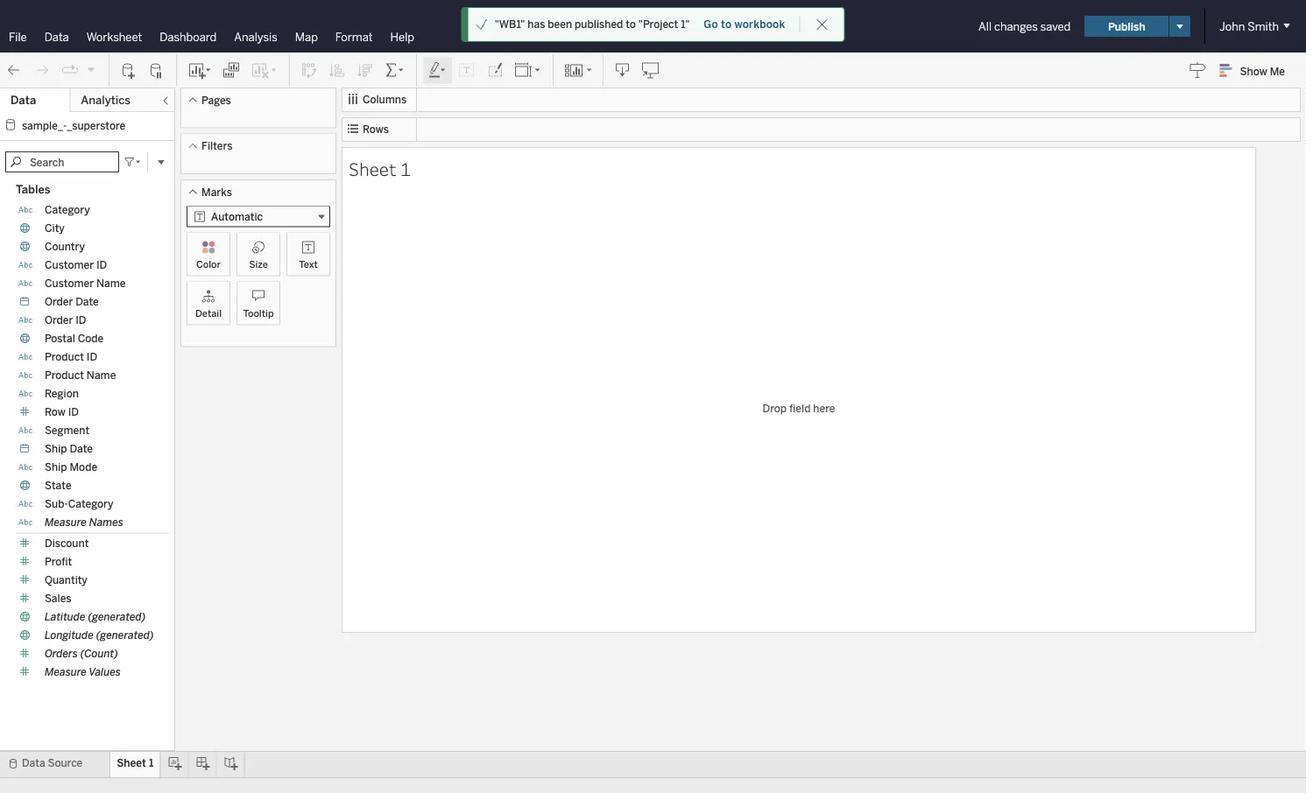 Task type: vqa. For each thing, say whether or not it's contained in the screenshot.
profit bin size
no



Task type: locate. For each thing, give the bounding box(es) containing it.
sheet right source
[[117, 757, 146, 770]]

1 vertical spatial ship
[[45, 461, 67, 474]]

sheet down rows
[[349, 156, 396, 180]]

order id
[[45, 314, 86, 327]]

0 vertical spatial date
[[76, 296, 99, 308]]

ship down segment
[[45, 443, 67, 456]]

1 vertical spatial product
[[45, 369, 84, 382]]

sheet 1 down rows
[[349, 156, 411, 180]]

success image
[[475, 18, 488, 31]]

name for product name
[[87, 369, 116, 382]]

1 horizontal spatial to
[[721, 18, 732, 31]]

1 vertical spatial order
[[45, 314, 73, 327]]

1 to from the left
[[626, 18, 636, 31]]

to left "project
[[626, 18, 636, 31]]

wb1
[[672, 18, 701, 35]]

show
[[1240, 65, 1267, 77]]

2 to from the left
[[721, 18, 732, 31]]

go
[[704, 18, 718, 31]]

all changes saved
[[979, 19, 1071, 33]]

1 vertical spatial (generated)
[[96, 629, 154, 642]]

2 order from the top
[[45, 314, 73, 327]]

category
[[45, 204, 90, 216], [68, 498, 113, 511]]

ship date
[[45, 443, 93, 456]]

(generated) up the longitude (generated)
[[88, 611, 146, 624]]

row
[[45, 406, 66, 419]]

(generated) up (count)
[[96, 629, 154, 642]]

1 horizontal spatial replay animation image
[[86, 64, 96, 75]]

0 horizontal spatial sheet
[[117, 757, 146, 770]]

new data source image
[[120, 62, 138, 79]]

replay animation image up analytics
[[86, 64, 96, 75]]

help
[[390, 30, 414, 44]]

name for customer name
[[96, 277, 126, 290]]

all
[[979, 19, 992, 33]]

id
[[96, 259, 107, 272], [76, 314, 86, 327], [87, 351, 97, 364], [68, 406, 79, 419]]

new worksheet image
[[187, 62, 212, 79]]

1 horizontal spatial sheet 1
[[349, 156, 411, 180]]

sample_-_superstore
[[22, 119, 126, 132]]

1 measure from the top
[[45, 516, 87, 529]]

file
[[9, 30, 27, 44]]

2 customer from the top
[[45, 277, 94, 290]]

(generated) for latitude (generated)
[[88, 611, 146, 624]]

ship
[[45, 443, 67, 456], [45, 461, 67, 474]]

orders
[[45, 648, 78, 661]]

0 vertical spatial order
[[45, 296, 73, 308]]

order up order id
[[45, 296, 73, 308]]

1 vertical spatial 1
[[149, 757, 154, 770]]

0 vertical spatial measure
[[45, 516, 87, 529]]

customer for customer name
[[45, 277, 94, 290]]

show labels image
[[458, 62, 476, 79]]

product up region
[[45, 369, 84, 382]]

id up postal code at the top of the page
[[76, 314, 86, 327]]

2 product from the top
[[45, 369, 84, 382]]

0 vertical spatial name
[[96, 277, 126, 290]]

1 vertical spatial customer
[[45, 277, 94, 290]]

measure
[[45, 516, 87, 529], [45, 666, 87, 679]]

sample_-
[[22, 119, 67, 132]]

ship mode
[[45, 461, 97, 474]]

0 horizontal spatial sheet 1
[[117, 757, 154, 770]]

date up mode
[[70, 443, 93, 456]]

0 horizontal spatial to
[[626, 18, 636, 31]]

data down undo image
[[11, 93, 36, 107]]

1 horizontal spatial 1
[[400, 156, 411, 180]]

measure down sub-
[[45, 516, 87, 529]]

0 vertical spatial 1
[[400, 156, 411, 180]]

data up redo image
[[44, 30, 69, 44]]

id for row id
[[68, 406, 79, 419]]

measure down orders
[[45, 666, 87, 679]]

region
[[45, 388, 79, 400]]

product
[[45, 351, 84, 364], [45, 369, 84, 382]]

detail
[[195, 307, 222, 319]]

name down the 'product id'
[[87, 369, 116, 382]]

2 ship from the top
[[45, 461, 67, 474]]

1 order from the top
[[45, 296, 73, 308]]

order
[[45, 296, 73, 308], [45, 314, 73, 327]]

data
[[44, 30, 69, 44], [11, 93, 36, 107], [22, 757, 45, 770]]

sheet 1
[[349, 156, 411, 180], [117, 757, 154, 770]]

"project
[[638, 18, 678, 31]]

1 customer from the top
[[45, 259, 94, 272]]

date for ship date
[[70, 443, 93, 456]]

dashboard
[[160, 30, 217, 44]]

0 vertical spatial sheet
[[349, 156, 396, 180]]

id right row
[[68, 406, 79, 419]]

been
[[548, 18, 572, 31]]

undo image
[[5, 62, 23, 79]]

data left source
[[22, 757, 45, 770]]

id for product id
[[87, 351, 97, 364]]

to
[[626, 18, 636, 31], [721, 18, 732, 31]]

category up measure names
[[68, 498, 113, 511]]

name
[[96, 277, 126, 290], [87, 369, 116, 382]]

1 vertical spatial name
[[87, 369, 116, 382]]

(generated)
[[88, 611, 146, 624], [96, 629, 154, 642]]

1 down "columns"
[[400, 156, 411, 180]]

1 vertical spatial sheet
[[117, 757, 146, 770]]

category up city
[[45, 204, 90, 216]]

name down 'customer id'
[[96, 277, 126, 290]]

date
[[76, 296, 99, 308], [70, 443, 93, 456]]

john
[[1220, 19, 1245, 33]]

1 horizontal spatial sheet
[[349, 156, 396, 180]]

show me
[[1240, 65, 1285, 77]]

format workbook image
[[486, 62, 504, 79]]

id up customer name
[[96, 259, 107, 272]]

show me button
[[1212, 57, 1301, 84]]

ship up the state
[[45, 461, 67, 474]]

2 measure from the top
[[45, 666, 87, 679]]

open and edit this workbook in tableau desktop image
[[642, 62, 660, 79]]

product down postal
[[45, 351, 84, 364]]

go to workbook
[[704, 18, 785, 31]]

automatic
[[211, 210, 263, 223]]

1
[[400, 156, 411, 180], [149, 757, 154, 770]]

me
[[1270, 65, 1285, 77]]

order up postal
[[45, 314, 73, 327]]

1 vertical spatial sheet 1
[[117, 757, 154, 770]]

customer
[[45, 259, 94, 272], [45, 277, 94, 290]]

1 right source
[[149, 757, 154, 770]]

sort ascending image
[[328, 62, 346, 79]]

replay animation image
[[61, 62, 79, 79], [86, 64, 96, 75]]

customer up order date
[[45, 277, 94, 290]]

0 vertical spatial data
[[44, 30, 69, 44]]

analytics
[[81, 93, 130, 107]]

sheet 1 right source
[[117, 757, 154, 770]]

1 vertical spatial measure
[[45, 666, 87, 679]]

2 vertical spatial data
[[22, 757, 45, 770]]

measure for measure names
[[45, 516, 87, 529]]

customer down country
[[45, 259, 94, 272]]

0 vertical spatial (generated)
[[88, 611, 146, 624]]

id down code
[[87, 351, 97, 364]]

pause auto updates image
[[148, 62, 166, 79]]

1 ship from the top
[[45, 443, 67, 456]]

1 vertical spatial category
[[68, 498, 113, 511]]

postal code
[[45, 332, 104, 345]]

customer for customer id
[[45, 259, 94, 272]]

date down customer name
[[76, 296, 99, 308]]

0 vertical spatial product
[[45, 351, 84, 364]]

orders (count)
[[45, 648, 118, 661]]

id for customer id
[[96, 259, 107, 272]]

rows
[[363, 123, 389, 136]]

0 horizontal spatial replay animation image
[[61, 62, 79, 79]]

1 product from the top
[[45, 351, 84, 364]]

replay animation image right redo image
[[61, 62, 79, 79]]

latitude
[[45, 611, 85, 624]]

swap rows and columns image
[[300, 62, 318, 79]]

download image
[[614, 62, 632, 79]]

0 vertical spatial customer
[[45, 259, 94, 272]]

to right go
[[721, 18, 732, 31]]

product id
[[45, 351, 97, 364]]

customer name
[[45, 277, 126, 290]]

order for order id
[[45, 314, 73, 327]]

1 vertical spatial date
[[70, 443, 93, 456]]

0 vertical spatial ship
[[45, 443, 67, 456]]



Task type: describe. For each thing, give the bounding box(es) containing it.
filters
[[201, 140, 232, 152]]

date for order date
[[76, 296, 99, 308]]

(count)
[[80, 648, 118, 661]]

product for product name
[[45, 369, 84, 382]]

tooltip
[[243, 307, 274, 319]]

product for product id
[[45, 351, 84, 364]]

marks
[[201, 186, 232, 198]]

customer id
[[45, 259, 107, 272]]

saved
[[1040, 19, 1071, 33]]

"wb1" has been published to "project 1"
[[495, 18, 690, 31]]

values
[[89, 666, 121, 679]]

duplicate image
[[223, 62, 240, 79]]

pages
[[201, 94, 231, 106]]

0 vertical spatial category
[[45, 204, 90, 216]]

totals image
[[385, 62, 406, 79]]

workbook
[[735, 18, 785, 31]]

color
[[196, 258, 221, 270]]

data guide image
[[1189, 61, 1207, 79]]

publish button
[[1085, 16, 1169, 37]]

segment
[[45, 424, 89, 437]]

field
[[789, 402, 811, 415]]

sort descending image
[[357, 62, 374, 79]]

john smith
[[1220, 19, 1279, 33]]

postal
[[45, 332, 75, 345]]

names
[[89, 516, 123, 529]]

quantity
[[45, 574, 87, 587]]

drop
[[763, 402, 787, 415]]

order for order date
[[45, 296, 73, 308]]

1"
[[681, 18, 690, 31]]

draft
[[633, 20, 657, 33]]

"wb1"
[[495, 18, 525, 31]]

fit image
[[514, 62, 542, 79]]

drop field here
[[763, 402, 835, 415]]

1 vertical spatial data
[[11, 93, 36, 107]]

measure for measure values
[[45, 666, 87, 679]]

ship for ship mode
[[45, 461, 67, 474]]

0 horizontal spatial 1
[[149, 757, 154, 770]]

clear sheet image
[[251, 62, 279, 79]]

sales
[[45, 593, 71, 605]]

sub-
[[45, 498, 68, 511]]

has
[[528, 18, 545, 31]]

city
[[45, 222, 65, 235]]

Search text field
[[5, 152, 119, 173]]

to inside alert
[[626, 18, 636, 31]]

map
[[295, 30, 318, 44]]

size
[[249, 258, 268, 270]]

text
[[299, 258, 318, 270]]

_superstore
[[67, 119, 126, 132]]

profit
[[45, 556, 72, 569]]

code
[[78, 332, 104, 345]]

longitude
[[45, 629, 94, 642]]

tables
[[16, 183, 50, 197]]

discount
[[45, 537, 89, 550]]

smith
[[1248, 19, 1279, 33]]

mode
[[70, 461, 97, 474]]

ship for ship date
[[45, 443, 67, 456]]

sub-category
[[45, 498, 113, 511]]

country
[[45, 240, 85, 253]]

automatic button
[[187, 206, 330, 227]]

row id
[[45, 406, 79, 419]]

"wb1" has been published to "project 1" alert
[[495, 17, 690, 32]]

product name
[[45, 369, 116, 382]]

data source
[[22, 757, 83, 770]]

here
[[813, 402, 835, 415]]

analysis
[[234, 30, 277, 44]]

measure names
[[45, 516, 123, 529]]

order date
[[45, 296, 99, 308]]

collapse image
[[160, 95, 171, 106]]

longitude (generated)
[[45, 629, 154, 642]]

0 vertical spatial sheet 1
[[349, 156, 411, 180]]

state
[[45, 480, 72, 492]]

id for order id
[[76, 314, 86, 327]]

publish
[[1108, 20, 1145, 33]]

go to workbook link
[[703, 17, 786, 32]]

worksheet
[[86, 30, 142, 44]]

published
[[575, 18, 623, 31]]

latitude (generated)
[[45, 611, 146, 624]]

redo image
[[33, 62, 51, 79]]

columns
[[363, 93, 407, 106]]

source
[[48, 757, 83, 770]]

measure values
[[45, 666, 121, 679]]

changes
[[994, 19, 1038, 33]]

(generated) for longitude (generated)
[[96, 629, 154, 642]]

show/hide cards image
[[564, 62, 592, 79]]

format
[[335, 30, 373, 44]]

highlight image
[[427, 62, 448, 79]]



